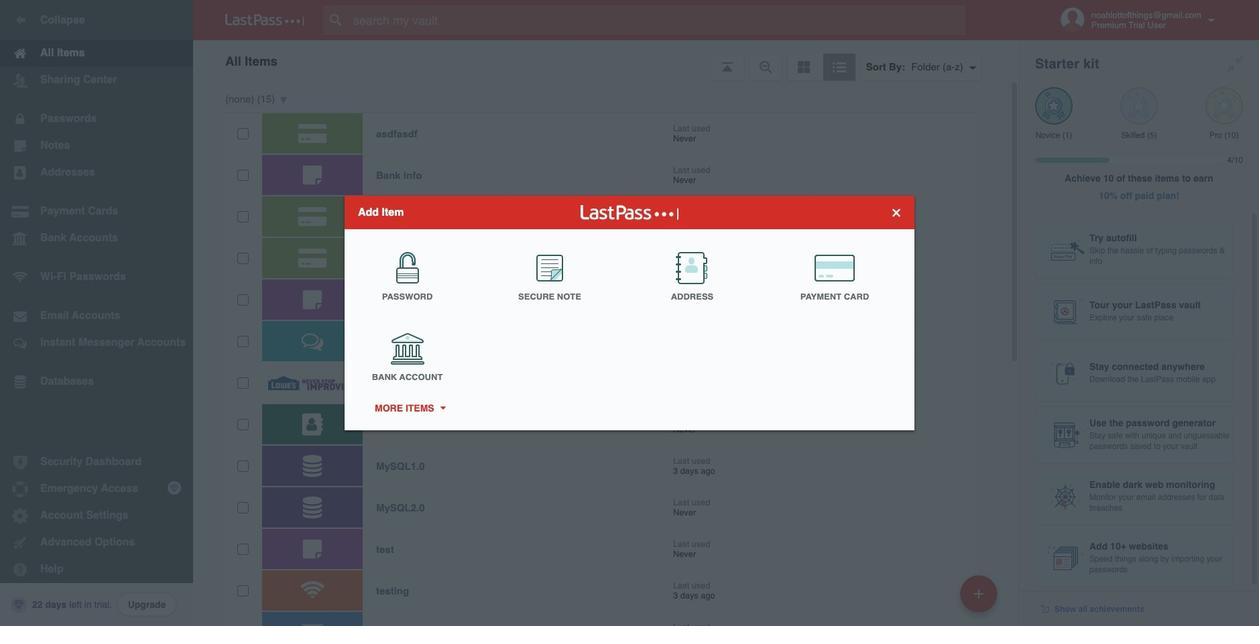 Task type: describe. For each thing, give the bounding box(es) containing it.
Search search field
[[323, 5, 992, 35]]

caret right image
[[438, 407, 447, 410]]

main navigation navigation
[[0, 0, 193, 626]]

new item image
[[974, 589, 984, 598]]

search my vault text field
[[323, 5, 992, 35]]

lastpass image
[[225, 14, 304, 26]]



Task type: vqa. For each thing, say whether or not it's contained in the screenshot.
the "new item" image
yes



Task type: locate. For each thing, give the bounding box(es) containing it.
dialog
[[345, 196, 915, 430]]

new item navigation
[[955, 571, 1006, 626]]

vault options navigation
[[193, 40, 1019, 80]]



